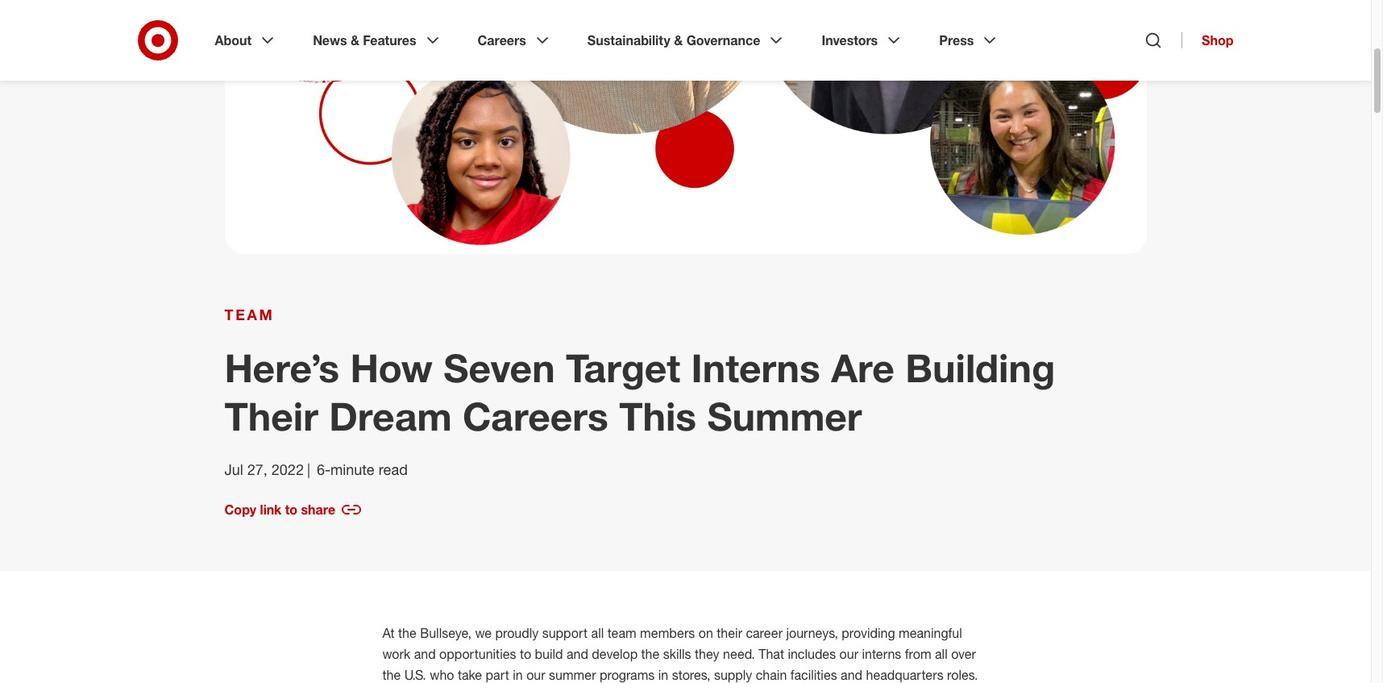 Task type: describe. For each thing, give the bounding box(es) containing it.
investors
[[822, 32, 878, 48]]

summer
[[708, 393, 862, 440]]

their
[[717, 625, 743, 641]]

minute
[[331, 461, 375, 479]]

opportunities
[[440, 646, 516, 662]]

building
[[906, 345, 1056, 392]]

here's how seven target interns are building their dream careers this summer
[[225, 345, 1056, 440]]

their
[[225, 393, 318, 440]]

governance
[[687, 32, 761, 48]]

support
[[542, 625, 588, 641]]

part
[[486, 667, 510, 683]]

how
[[350, 345, 433, 392]]

0 horizontal spatial all
[[592, 625, 604, 641]]

27,
[[247, 461, 268, 479]]

at the bullseye, we proudly support all team members on their career journeys, providing meaningful work and opportunities to build and develop the skills they need. that includes our interns from all over the u.s. who take part in our summer programs in stores, supply chain facilities and headquarters roles.
[[383, 625, 979, 683]]

1 vertical spatial the
[[642, 646, 660, 662]]

target
[[566, 345, 681, 392]]

members
[[640, 625, 695, 641]]

providing
[[842, 625, 896, 641]]

facilities
[[791, 667, 838, 683]]

supply
[[714, 667, 753, 683]]

they
[[695, 646, 720, 662]]

news & features
[[313, 32, 417, 48]]

here's
[[225, 345, 340, 392]]

6-
[[317, 461, 331, 479]]

on
[[699, 625, 713, 641]]

news & features link
[[302, 19, 454, 61]]

bullseye,
[[420, 625, 472, 641]]

0 horizontal spatial our
[[527, 667, 546, 683]]

are
[[832, 345, 895, 392]]

we
[[475, 625, 492, 641]]

from
[[905, 646, 932, 662]]

press link
[[928, 19, 1012, 61]]

2 vertical spatial the
[[383, 667, 401, 683]]

link
[[260, 502, 282, 518]]

to inside the at the bullseye, we proudly support all team members on their career journeys, providing meaningful work and opportunities to build and develop the skills they need. that includes our interns from all over the u.s. who take part in our summer programs in stores, supply chain facilities and headquarters roles.
[[520, 646, 531, 662]]

skills
[[663, 646, 692, 662]]

investors link
[[811, 19, 915, 61]]

over
[[952, 646, 977, 662]]

& for sustainability
[[674, 32, 683, 48]]

work
[[383, 646, 411, 662]]

careers inside here's how seven target interns are building their dream careers this summer
[[463, 393, 609, 440]]

chain
[[756, 667, 787, 683]]

who
[[430, 667, 454, 683]]

copy link to share button
[[225, 500, 361, 520]]

includes
[[788, 646, 836, 662]]

team link
[[225, 305, 1147, 325]]

journeys,
[[787, 625, 839, 641]]

0 vertical spatial our
[[840, 646, 859, 662]]

news
[[313, 32, 347, 48]]



Task type: vqa. For each thing, say whether or not it's contained in the screenshot.
Culture
no



Task type: locate. For each thing, give the bounding box(es) containing it.
0 horizontal spatial and
[[414, 646, 436, 662]]

0 horizontal spatial &
[[351, 32, 360, 48]]

2 in from the left
[[659, 667, 669, 683]]

0 horizontal spatial in
[[513, 667, 523, 683]]

and down the interns
[[841, 667, 863, 683]]

to down proudly
[[520, 646, 531, 662]]

the down work at the bottom left
[[383, 667, 401, 683]]

jul 27, 2022
[[225, 461, 304, 479]]

need.
[[723, 646, 755, 662]]

our down providing
[[840, 646, 859, 662]]

1 in from the left
[[513, 667, 523, 683]]

and up 'u.s.'
[[414, 646, 436, 662]]

take
[[458, 667, 482, 683]]

to inside button
[[285, 502, 298, 518]]

proudly
[[496, 625, 539, 641]]

jul
[[225, 461, 243, 479]]

0 vertical spatial to
[[285, 502, 298, 518]]

0 vertical spatial all
[[592, 625, 604, 641]]

all
[[592, 625, 604, 641], [935, 646, 948, 662]]

1 horizontal spatial to
[[520, 646, 531, 662]]

at
[[383, 625, 395, 641]]

copy link to share
[[225, 502, 336, 518]]

our down build
[[527, 667, 546, 683]]

u.s.
[[405, 667, 426, 683]]

headquarters
[[867, 667, 944, 683]]

interns
[[692, 345, 821, 392]]

&
[[351, 32, 360, 48], [674, 32, 683, 48]]

in right part
[[513, 667, 523, 683]]

share
[[301, 502, 336, 518]]

sustainability
[[588, 32, 671, 48]]

read
[[379, 461, 408, 479]]

team
[[225, 305, 275, 323]]

1 horizontal spatial &
[[674, 32, 683, 48]]

the
[[398, 625, 417, 641], [642, 646, 660, 662], [383, 667, 401, 683]]

& right news
[[351, 32, 360, 48]]

careers
[[478, 32, 526, 48], [463, 393, 609, 440]]

about link
[[204, 19, 289, 61]]

1 & from the left
[[351, 32, 360, 48]]

press
[[940, 32, 974, 48]]

1 vertical spatial to
[[520, 646, 531, 662]]

dream
[[329, 393, 452, 440]]

develop
[[592, 646, 638, 662]]

summer
[[549, 667, 596, 683]]

to right link
[[285, 502, 298, 518]]

and
[[414, 646, 436, 662], [567, 646, 589, 662], [841, 667, 863, 683]]

shop link
[[1182, 32, 1234, 48]]

2 horizontal spatial and
[[841, 667, 863, 683]]

build
[[535, 646, 563, 662]]

sustainability & governance
[[588, 32, 761, 48]]

seven
[[444, 345, 555, 392]]

team
[[608, 625, 637, 641]]

interns
[[862, 646, 902, 662]]

all left 'over'
[[935, 646, 948, 662]]

0 horizontal spatial to
[[285, 502, 298, 518]]

in
[[513, 667, 523, 683], [659, 667, 669, 683]]

& for news
[[351, 32, 360, 48]]

and up summer
[[567, 646, 589, 662]]

1 horizontal spatial our
[[840, 646, 859, 662]]

1 vertical spatial all
[[935, 646, 948, 662]]

career
[[746, 625, 783, 641]]

0 vertical spatial the
[[398, 625, 417, 641]]

about
[[215, 32, 252, 48]]

that
[[759, 646, 785, 662]]

2022
[[272, 461, 304, 479]]

features
[[363, 32, 417, 48]]

stores,
[[672, 667, 711, 683]]

to
[[285, 502, 298, 518], [520, 646, 531, 662]]

6-minute read
[[317, 461, 408, 479]]

meaningful
[[899, 625, 963, 641]]

0 vertical spatial careers
[[478, 32, 526, 48]]

copy
[[225, 502, 256, 518]]

all left team
[[592, 625, 604, 641]]

1 horizontal spatial and
[[567, 646, 589, 662]]

in down skills
[[659, 667, 669, 683]]

our
[[840, 646, 859, 662], [527, 667, 546, 683]]

programs
[[600, 667, 655, 683]]

sustainability & governance link
[[576, 19, 798, 61]]

this
[[619, 393, 697, 440]]

the right at
[[398, 625, 417, 641]]

shop
[[1202, 32, 1234, 48]]

& left "governance"
[[674, 32, 683, 48]]

1 horizontal spatial all
[[935, 646, 948, 662]]

careers link
[[467, 19, 564, 61]]

the left skills
[[642, 646, 660, 662]]

1 vertical spatial careers
[[463, 393, 609, 440]]

roles.
[[948, 667, 979, 683]]

2 & from the left
[[674, 32, 683, 48]]

1 horizontal spatial in
[[659, 667, 669, 683]]

1 vertical spatial our
[[527, 667, 546, 683]]



